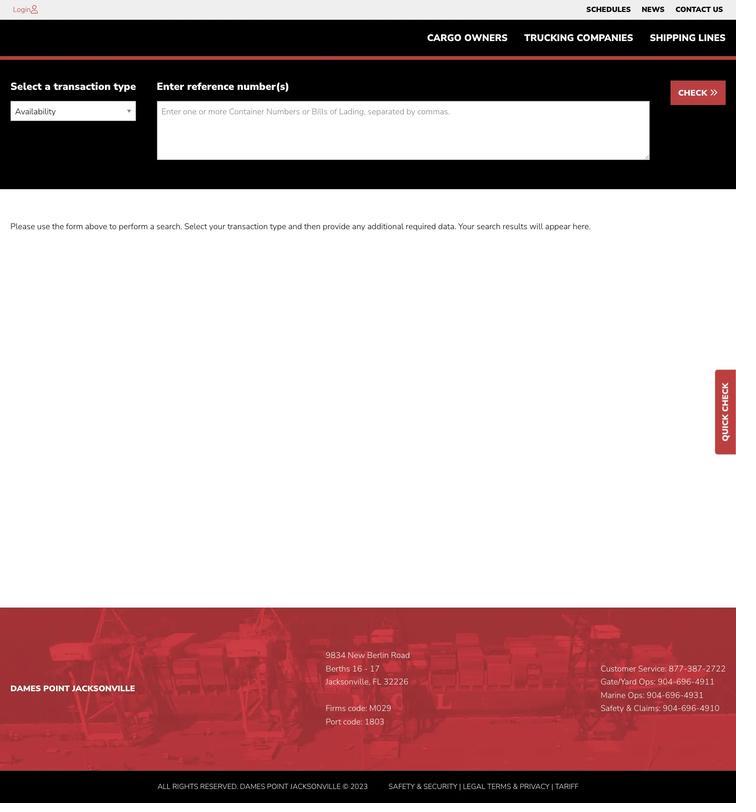 Task type: locate. For each thing, give the bounding box(es) containing it.
code: up 1803
[[348, 703, 367, 714]]

16
[[352, 663, 362, 674]]

0 horizontal spatial select
[[10, 80, 42, 94]]

user image
[[31, 5, 38, 14]]

required
[[406, 221, 436, 233]]

a
[[45, 80, 51, 94], [150, 221, 154, 233]]

1 vertical spatial a
[[150, 221, 154, 233]]

fl
[[373, 676, 382, 688]]

owners
[[465, 32, 508, 44]]

696-
[[677, 676, 695, 688], [666, 690, 684, 701], [682, 703, 700, 714]]

code:
[[348, 703, 367, 714], [343, 716, 363, 728]]

0 horizontal spatial |
[[460, 782, 461, 791]]

tariff
[[555, 782, 579, 791]]

1 horizontal spatial safety
[[601, 703, 624, 714]]

quick check
[[720, 383, 732, 441]]

| left legal
[[460, 782, 461, 791]]

0 vertical spatial jacksonville
[[72, 683, 135, 694]]

and
[[288, 221, 302, 233]]

menu bar containing cargo owners
[[419, 28, 734, 49]]

0 vertical spatial check
[[679, 88, 710, 99]]

number(s)
[[237, 80, 290, 94]]

0 vertical spatial transaction
[[54, 80, 111, 94]]

safety & security | legal terms & privacy | tariff
[[389, 782, 579, 791]]

1 vertical spatial check
[[720, 383, 732, 412]]

904-
[[658, 676, 677, 688], [647, 690, 666, 701], [663, 703, 682, 714]]

above
[[85, 221, 107, 233]]

safety left security
[[389, 782, 415, 791]]

jacksonville
[[72, 683, 135, 694], [290, 782, 341, 791]]

safety down the marine
[[601, 703, 624, 714]]

point
[[43, 683, 70, 694], [267, 782, 289, 791]]

2722
[[706, 663, 726, 674]]

angle double right image
[[710, 89, 718, 97]]

marine
[[601, 690, 626, 701]]

2 vertical spatial 696-
[[682, 703, 700, 714]]

jacksonville,
[[326, 676, 371, 688]]

0 horizontal spatial type
[[114, 80, 136, 94]]

2023
[[351, 782, 368, 791]]

& right the terms at the right
[[513, 782, 518, 791]]

cargo owners link
[[419, 28, 516, 49]]

all
[[158, 782, 171, 791]]

0 horizontal spatial check
[[679, 88, 710, 99]]

| left tariff
[[552, 782, 554, 791]]

0 vertical spatial 904-
[[658, 676, 677, 688]]

0 vertical spatial safety
[[601, 703, 624, 714]]

select
[[10, 80, 42, 94], [184, 221, 207, 233]]

1 vertical spatial transaction
[[227, 221, 268, 233]]

2 horizontal spatial &
[[626, 703, 632, 714]]

shipping lines link
[[642, 28, 734, 49]]

0 horizontal spatial dames
[[10, 683, 41, 694]]

1 horizontal spatial point
[[267, 782, 289, 791]]

1 vertical spatial safety
[[389, 782, 415, 791]]

904- down 877- at right bottom
[[658, 676, 677, 688]]

9834
[[326, 650, 346, 661]]

32226
[[384, 676, 409, 688]]

results
[[503, 221, 528, 233]]

security
[[424, 782, 458, 791]]

search.
[[156, 221, 182, 233]]

service:
[[639, 663, 667, 674]]

dames
[[10, 683, 41, 694], [240, 782, 265, 791]]

2 vertical spatial 904-
[[663, 703, 682, 714]]

provide
[[323, 221, 350, 233]]

2 | from the left
[[552, 782, 554, 791]]

check
[[679, 88, 710, 99], [720, 383, 732, 412]]

1 vertical spatial select
[[184, 221, 207, 233]]

& left security
[[417, 782, 422, 791]]

road
[[391, 650, 410, 661]]

code: right port
[[343, 716, 363, 728]]

all rights reserved. dames point jacksonville © 2023
[[158, 782, 368, 791]]

1 horizontal spatial transaction
[[227, 221, 268, 233]]

type left enter
[[114, 80, 136, 94]]

0 vertical spatial menu bar
[[581, 3, 729, 17]]

type
[[114, 80, 136, 94], [270, 221, 286, 233]]

menu bar down schedules link
[[419, 28, 734, 49]]

0 horizontal spatial point
[[43, 683, 70, 694]]

menu bar
[[581, 3, 729, 17], [419, 28, 734, 49]]

1803
[[365, 716, 385, 728]]

904- up claims:
[[647, 690, 666, 701]]

1 vertical spatial menu bar
[[419, 28, 734, 49]]

firms code:  m029 port code:  1803
[[326, 703, 392, 728]]

shipping
[[650, 32, 696, 44]]

1 horizontal spatial dames
[[240, 782, 265, 791]]

news
[[642, 5, 665, 15]]

contact us
[[676, 5, 724, 15]]

1 vertical spatial type
[[270, 221, 286, 233]]

904- right claims:
[[663, 703, 682, 714]]

1 horizontal spatial type
[[270, 221, 286, 233]]

877-
[[669, 663, 688, 674]]

quick check link
[[716, 370, 737, 454]]

0 vertical spatial select
[[10, 80, 42, 94]]

transaction
[[54, 80, 111, 94], [227, 221, 268, 233]]

& left claims:
[[626, 703, 632, 714]]

0 vertical spatial point
[[43, 683, 70, 694]]

0 vertical spatial code:
[[348, 703, 367, 714]]

1 vertical spatial jacksonville
[[290, 782, 341, 791]]

1 vertical spatial 696-
[[666, 690, 684, 701]]

1 horizontal spatial select
[[184, 221, 207, 233]]

reference
[[187, 80, 234, 94]]

&
[[626, 703, 632, 714], [417, 782, 422, 791], [513, 782, 518, 791]]

schedules
[[587, 5, 631, 15]]

dames point jacksonville
[[10, 683, 135, 694]]

0 horizontal spatial transaction
[[54, 80, 111, 94]]

1 horizontal spatial jacksonville
[[290, 782, 341, 791]]

0 vertical spatial a
[[45, 80, 51, 94]]

1 horizontal spatial a
[[150, 221, 154, 233]]

menu bar up shipping
[[581, 3, 729, 17]]

safety
[[601, 703, 624, 714], [389, 782, 415, 791]]

& inside customer service: 877-387-2722 gate/yard ops: 904-696-4911 marine ops: 904-696-4931 safety & claims: 904-696-4910
[[626, 703, 632, 714]]

0 vertical spatial type
[[114, 80, 136, 94]]

your
[[459, 221, 475, 233]]

us
[[713, 5, 724, 15]]

ops: up claims:
[[628, 690, 645, 701]]

appear
[[546, 221, 571, 233]]

reserved.
[[200, 782, 238, 791]]

1 horizontal spatial |
[[552, 782, 554, 791]]

387-
[[688, 663, 706, 674]]

cargo owners
[[427, 32, 508, 44]]

1 vertical spatial 904-
[[647, 690, 666, 701]]

legal terms & privacy link
[[463, 782, 550, 791]]

ops: down 'service:'
[[639, 676, 656, 688]]

type left and
[[270, 221, 286, 233]]

footer
[[0, 608, 737, 803]]



Task type: describe. For each thing, give the bounding box(es) containing it.
1 horizontal spatial check
[[720, 383, 732, 412]]

login
[[13, 5, 31, 15]]

firms
[[326, 703, 346, 714]]

0 horizontal spatial &
[[417, 782, 422, 791]]

4910
[[700, 703, 720, 714]]

login link
[[13, 5, 31, 15]]

customer service: 877-387-2722 gate/yard ops: 904-696-4911 marine ops: 904-696-4931 safety & claims: 904-696-4910
[[601, 663, 726, 714]]

4911
[[695, 676, 715, 688]]

news link
[[642, 3, 665, 17]]

enter reference number(s)
[[157, 80, 290, 94]]

gate/yard
[[601, 676, 637, 688]]

0 horizontal spatial safety
[[389, 782, 415, 791]]

berths
[[326, 663, 350, 674]]

-
[[364, 663, 368, 674]]

1 vertical spatial code:
[[343, 716, 363, 728]]

lines
[[699, 32, 726, 44]]

4931
[[684, 690, 704, 701]]

0 vertical spatial ops:
[[639, 676, 656, 688]]

berlin
[[367, 650, 389, 661]]

please
[[10, 221, 35, 233]]

Enter reference number(s) text field
[[157, 101, 650, 160]]

©
[[343, 782, 349, 791]]

1 vertical spatial ops:
[[628, 690, 645, 701]]

safety inside customer service: 877-387-2722 gate/yard ops: 904-696-4911 marine ops: 904-696-4931 safety & claims: 904-696-4910
[[601, 703, 624, 714]]

will
[[530, 221, 543, 233]]

search
[[477, 221, 501, 233]]

claims:
[[634, 703, 661, 714]]

to
[[109, 221, 117, 233]]

contact us link
[[676, 3, 724, 17]]

form
[[66, 221, 83, 233]]

terms
[[487, 782, 511, 791]]

then
[[304, 221, 321, 233]]

1 | from the left
[[460, 782, 461, 791]]

tariff link
[[555, 782, 579, 791]]

17
[[370, 663, 380, 674]]

trucking companies
[[525, 32, 634, 44]]

additional
[[368, 221, 404, 233]]

0 vertical spatial 696-
[[677, 676, 695, 688]]

companies
[[577, 32, 634, 44]]

any
[[352, 221, 365, 233]]

here.
[[573, 221, 591, 233]]

shipping lines
[[650, 32, 726, 44]]

cargo
[[427, 32, 462, 44]]

0 vertical spatial dames
[[10, 683, 41, 694]]

1 vertical spatial dames
[[240, 782, 265, 791]]

rights
[[172, 782, 198, 791]]

footer containing 9834 new berlin road
[[0, 608, 737, 803]]

port
[[326, 716, 341, 728]]

0 horizontal spatial a
[[45, 80, 51, 94]]

m029
[[370, 703, 392, 714]]

select a transaction type
[[10, 80, 136, 94]]

9834 new berlin road berths 16 - 17 jacksonville, fl 32226
[[326, 650, 410, 688]]

please use the form above to perform a search. select your transaction type and then provide any additional required data. your search results will appear here.
[[10, 221, 591, 233]]

quick
[[720, 414, 732, 441]]

check button
[[671, 81, 726, 105]]

customer
[[601, 663, 636, 674]]

privacy
[[520, 782, 550, 791]]

trucking
[[525, 32, 574, 44]]

new
[[348, 650, 365, 661]]

check inside button
[[679, 88, 710, 99]]

perform
[[119, 221, 148, 233]]

menu bar containing schedules
[[581, 3, 729, 17]]

trucking companies link
[[516, 28, 642, 49]]

use
[[37, 221, 50, 233]]

the
[[52, 221, 64, 233]]

contact
[[676, 5, 711, 15]]

0 horizontal spatial jacksonville
[[72, 683, 135, 694]]

enter
[[157, 80, 184, 94]]

schedules link
[[587, 3, 631, 17]]

your
[[209, 221, 225, 233]]

data.
[[438, 221, 457, 233]]

legal
[[463, 782, 486, 791]]

1 vertical spatial point
[[267, 782, 289, 791]]

safety & security link
[[389, 782, 458, 791]]

1 horizontal spatial &
[[513, 782, 518, 791]]



